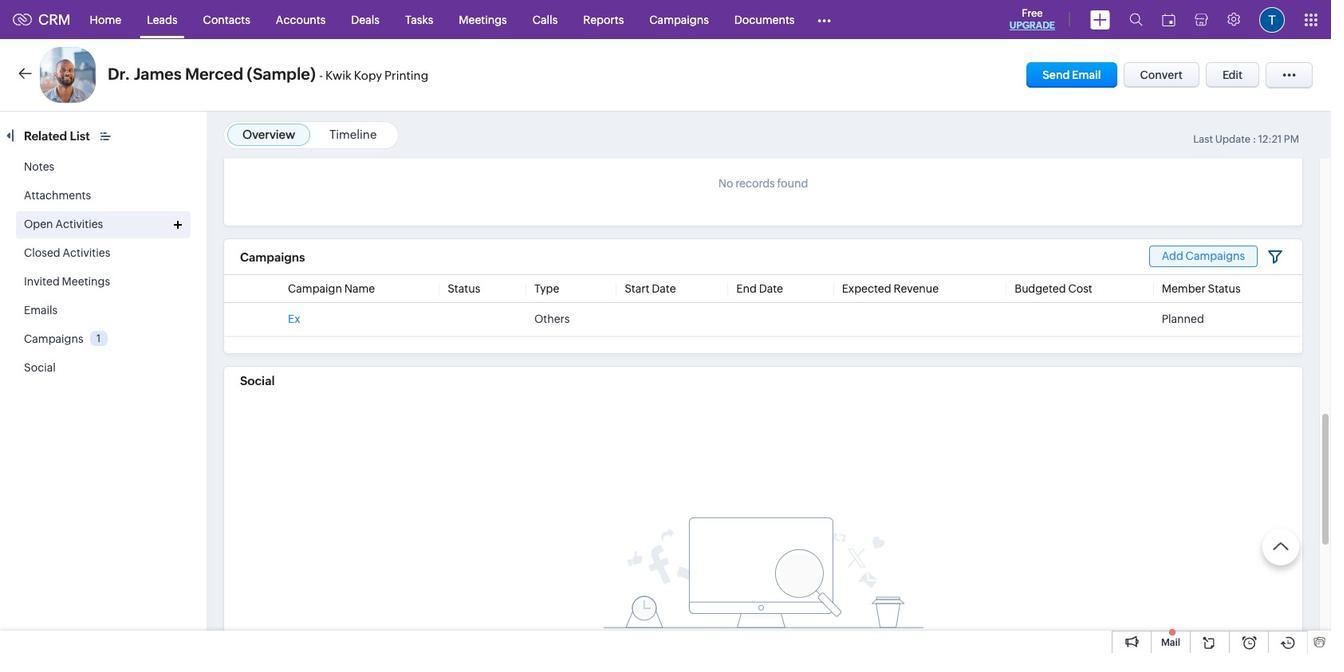 Task type: vqa. For each thing, say whether or not it's contained in the screenshot.
Add Campaigns
yes



Task type: describe. For each thing, give the bounding box(es) containing it.
kwik
[[326, 69, 352, 82]]

edit
[[1223, 69, 1243, 81]]

member status
[[1162, 282, 1241, 295]]

search image
[[1130, 13, 1143, 26]]

2 status from the left
[[1208, 282, 1241, 295]]

end date link
[[737, 282, 784, 295]]

deals link
[[339, 0, 393, 39]]

meetings link
[[446, 0, 520, 39]]

social link
[[24, 361, 56, 374]]

calls link
[[520, 0, 571, 39]]

campaigns up campaign
[[240, 250, 305, 264]]

send
[[1043, 69, 1070, 81]]

mail
[[1162, 638, 1181, 649]]

start date link
[[625, 282, 676, 295]]

closed
[[24, 247, 60, 259]]

end
[[737, 282, 757, 295]]

ex
[[288, 313, 300, 325]]

member status link
[[1162, 282, 1241, 295]]

campaign name link
[[288, 282, 375, 295]]

closed activities
[[24, 247, 110, 259]]

invited meetings
[[24, 275, 110, 288]]

free upgrade
[[1010, 7, 1056, 31]]

others
[[535, 313, 570, 325]]

budgeted cost
[[1015, 282, 1093, 295]]

create menu element
[[1081, 0, 1120, 39]]

1 horizontal spatial meetings
[[459, 13, 507, 26]]

-
[[319, 69, 323, 82]]

overview link
[[243, 128, 295, 141]]

convert
[[1141, 69, 1183, 81]]

no records found
[[719, 177, 809, 190]]

crm
[[38, 11, 71, 28]]

cost
[[1069, 282, 1093, 295]]

reports link
[[571, 0, 637, 39]]

1 horizontal spatial social
[[240, 374, 275, 388]]

dr.
[[108, 65, 130, 83]]

date for start date
[[652, 282, 676, 295]]

add
[[1162, 250, 1184, 263]]

calendar image
[[1163, 13, 1176, 26]]

add campaigns link
[[1150, 246, 1259, 267]]

end date
[[737, 282, 784, 295]]

james
[[134, 65, 182, 83]]

0 horizontal spatial social
[[24, 361, 56, 374]]

invited
[[24, 275, 60, 288]]

status link
[[448, 282, 481, 295]]

type
[[535, 282, 560, 295]]

home
[[90, 13, 121, 26]]

campaign name
[[288, 282, 375, 295]]

leads
[[147, 13, 178, 26]]

revenue
[[894, 282, 939, 295]]

overview
[[243, 128, 295, 141]]

activities for open activities
[[55, 218, 103, 231]]

no
[[719, 177, 734, 190]]

accounts link
[[263, 0, 339, 39]]

tasks
[[405, 13, 434, 26]]

profile image
[[1260, 7, 1286, 32]]

send email button
[[1027, 62, 1118, 88]]

related
[[24, 129, 67, 143]]

printing
[[385, 69, 429, 82]]

campaigns up member status
[[1186, 250, 1246, 263]]

crm link
[[13, 11, 71, 28]]

date for end date
[[759, 282, 784, 295]]

calls
[[533, 13, 558, 26]]

1 vertical spatial campaigns link
[[24, 333, 83, 346]]

upgrade
[[1010, 20, 1056, 31]]

attachments
[[24, 189, 91, 202]]

found
[[778, 177, 809, 190]]



Task type: locate. For each thing, give the bounding box(es) containing it.
0 vertical spatial campaigns link
[[637, 0, 722, 39]]

expected
[[842, 282, 892, 295]]

list
[[70, 129, 90, 143]]

leads link
[[134, 0, 190, 39]]

deals
[[351, 13, 380, 26]]

meetings
[[459, 13, 507, 26], [62, 275, 110, 288]]

emails link
[[24, 304, 58, 317]]

member
[[1162, 282, 1206, 295]]

free
[[1022, 7, 1043, 19]]

12:21
[[1259, 133, 1282, 145]]

meetings down closed activities "link"
[[62, 275, 110, 288]]

invited meetings link
[[24, 275, 110, 288]]

home link
[[77, 0, 134, 39]]

0 vertical spatial meetings
[[459, 13, 507, 26]]

0 horizontal spatial campaigns link
[[24, 333, 83, 346]]

1 horizontal spatial campaigns link
[[637, 0, 722, 39]]

documents link
[[722, 0, 808, 39]]

email
[[1073, 69, 1102, 81]]

1 status from the left
[[448, 282, 481, 295]]

start date
[[625, 282, 676, 295]]

0 horizontal spatial status
[[448, 282, 481, 295]]

kopy
[[354, 69, 382, 82]]

tasks link
[[393, 0, 446, 39]]

:
[[1253, 133, 1257, 145]]

records
[[736, 177, 775, 190]]

Other Modules field
[[808, 7, 842, 32]]

budgeted cost link
[[1015, 282, 1093, 295]]

planned
[[1162, 313, 1205, 325]]

name
[[345, 282, 375, 295]]

edit button
[[1206, 62, 1260, 88]]

create menu image
[[1091, 10, 1111, 29]]

last update : 12:21 pm
[[1194, 133, 1300, 145]]

1 horizontal spatial status
[[1208, 282, 1241, 295]]

meetings left calls
[[459, 13, 507, 26]]

1 date from the left
[[652, 282, 676, 295]]

budgeted
[[1015, 282, 1067, 295]]

social
[[24, 361, 56, 374], [240, 374, 275, 388]]

campaigns down emails link
[[24, 333, 83, 346]]

activities up closed activities "link"
[[55, 218, 103, 231]]

0 horizontal spatial meetings
[[62, 275, 110, 288]]

date right start
[[652, 282, 676, 295]]

timeline link
[[330, 128, 377, 141]]

contacts link
[[190, 0, 263, 39]]

notes link
[[24, 160, 54, 173]]

profile element
[[1250, 0, 1295, 39]]

search element
[[1120, 0, 1153, 39]]

merced
[[185, 65, 243, 83]]

add campaigns
[[1162, 250, 1246, 263]]

activities up the 'invited meetings' at left
[[63, 247, 110, 259]]

related list
[[24, 129, 93, 143]]

type link
[[535, 282, 560, 295]]

contacts
[[203, 13, 250, 26]]

closed activities link
[[24, 247, 110, 259]]

0 horizontal spatial date
[[652, 282, 676, 295]]

activities for closed activities
[[63, 247, 110, 259]]

campaigns link right the reports
[[637, 0, 722, 39]]

1
[[96, 333, 101, 345]]

0 vertical spatial activities
[[55, 218, 103, 231]]

1 vertical spatial activities
[[63, 247, 110, 259]]

1 horizontal spatial date
[[759, 282, 784, 295]]

open
[[24, 218, 53, 231]]

expected revenue
[[842, 282, 939, 295]]

open activities link
[[24, 218, 103, 231]]

date
[[652, 282, 676, 295], [759, 282, 784, 295]]

documents
[[735, 13, 795, 26]]

attachments link
[[24, 189, 91, 202]]

activities
[[55, 218, 103, 231], [63, 247, 110, 259]]

date right end
[[759, 282, 784, 295]]

emails
[[24, 304, 58, 317]]

dr. james merced (sample) - kwik kopy printing
[[108, 65, 429, 83]]

convert button
[[1124, 62, 1200, 88]]

start
[[625, 282, 650, 295]]

send email
[[1043, 69, 1102, 81]]

ex link
[[288, 313, 300, 325]]

campaign
[[288, 282, 342, 295]]

expected revenue link
[[842, 282, 939, 295]]

campaigns link down emails link
[[24, 333, 83, 346]]

update
[[1216, 133, 1251, 145]]

1 vertical spatial meetings
[[62, 275, 110, 288]]

reports
[[584, 13, 624, 26]]

(sample)
[[247, 65, 316, 83]]

last
[[1194, 133, 1214, 145]]

campaigns link
[[637, 0, 722, 39], [24, 333, 83, 346]]

notes
[[24, 160, 54, 173]]

campaigns right the reports
[[650, 13, 709, 26]]

campaigns
[[650, 13, 709, 26], [1186, 250, 1246, 263], [240, 250, 305, 264], [24, 333, 83, 346]]

timeline
[[330, 128, 377, 141]]

2 date from the left
[[759, 282, 784, 295]]

accounts
[[276, 13, 326, 26]]



